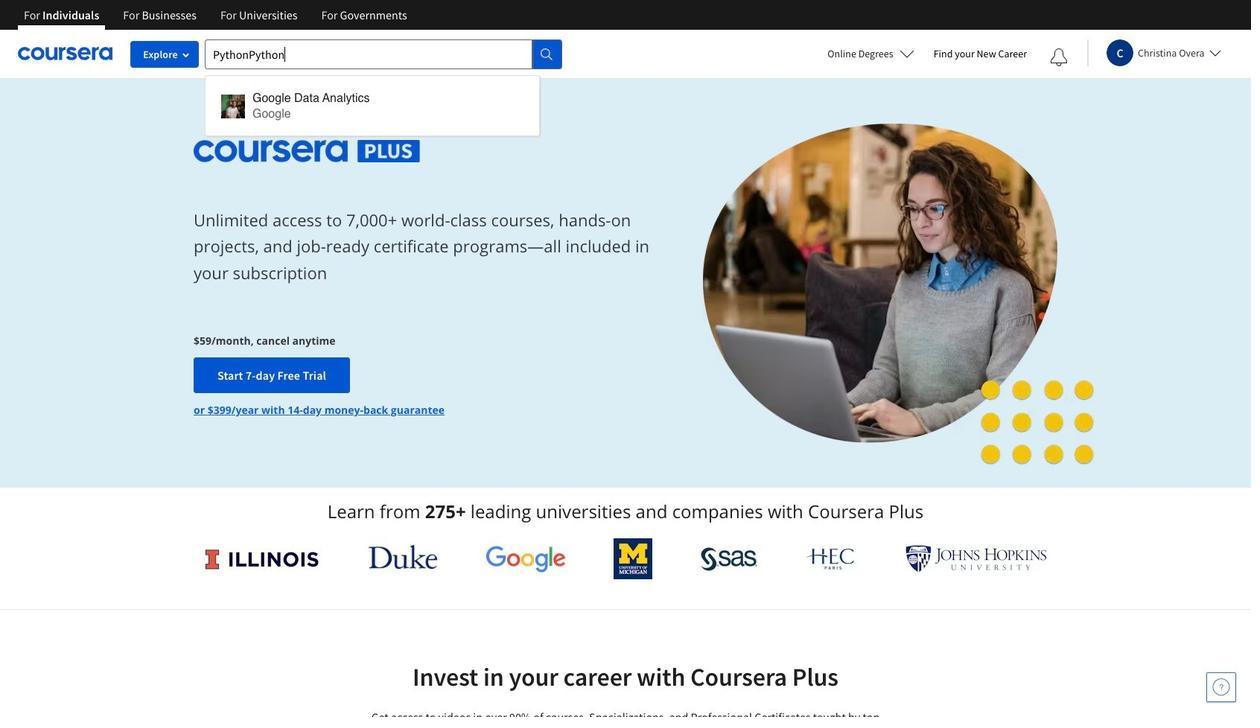 Task type: describe. For each thing, give the bounding box(es) containing it.
google image
[[485, 545, 566, 573]]

coursera image
[[18, 42, 112, 66]]

sas image
[[701, 547, 757, 571]]

johns hopkins university image
[[906, 545, 1047, 573]]

hec paris image
[[805, 544, 857, 574]]

duke university image
[[368, 545, 437, 569]]

coursera plus image
[[194, 140, 420, 162]]



Task type: locate. For each thing, give the bounding box(es) containing it.
What do you want to learn? text field
[[205, 39, 532, 69]]

None search field
[[205, 39, 562, 136]]

banner navigation
[[12, 0, 419, 30]]

help center image
[[1212, 678, 1230, 696]]

university of michigan image
[[614, 538, 653, 579]]

university of illinois at urbana-champaign image
[[204, 547, 320, 571]]

suggestion image image
[[221, 94, 245, 118]]



Task type: vqa. For each thing, say whether or not it's contained in the screenshot.
JOHNS HOPKINS UNIVERSITY image
yes



